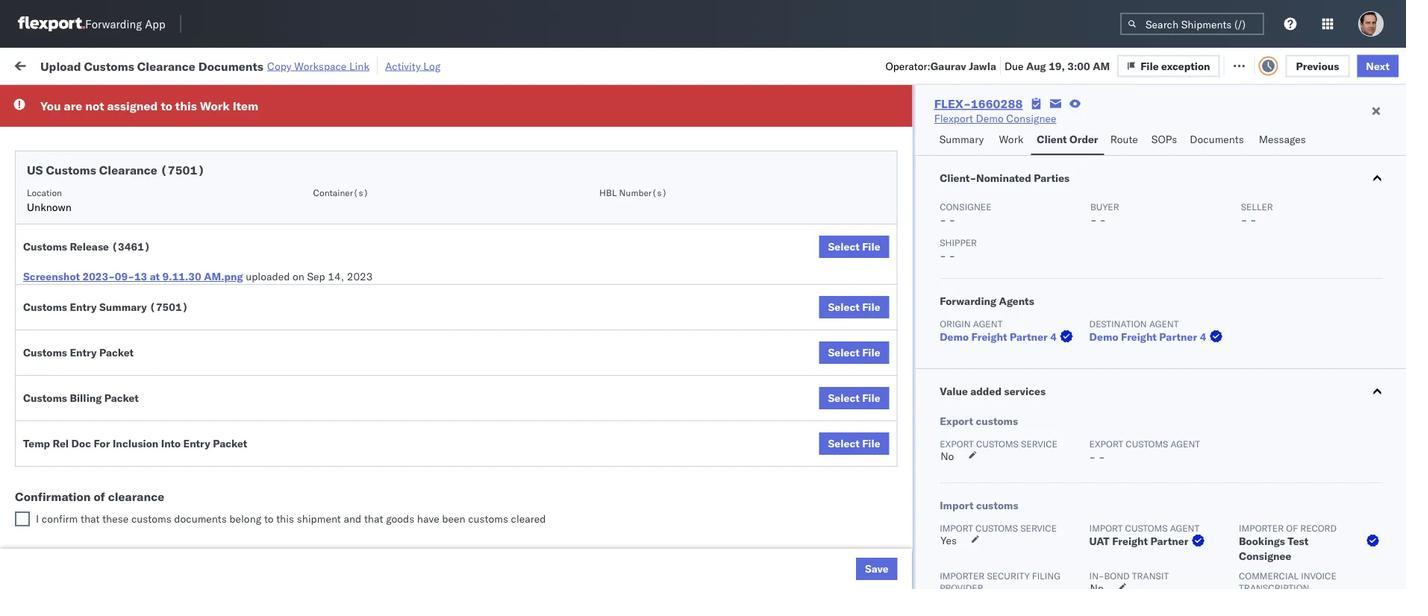 Task type: describe. For each thing, give the bounding box(es) containing it.
confirm pickup from los angeles, ca for flex-1911408
[[34, 312, 212, 326]]

0 horizontal spatial to
[[161, 99, 172, 113]]

forwarding for forwarding agents
[[940, 295, 996, 308]]

added
[[970, 385, 1002, 398]]

forwarding agents
[[940, 295, 1034, 308]]

flexport. image
[[18, 16, 85, 31]]

agent right destination
[[1149, 318, 1179, 330]]

consignee button
[[672, 119, 813, 134]]

deadline button
[[243, 119, 400, 134]]

9 schedule from the top
[[34, 542, 79, 555]]

2 that from the left
[[364, 513, 383, 526]]

customs up screenshot
[[23, 240, 67, 253]]

resize handle column header for mode
[[553, 116, 571, 590]]

3, for schedule delivery appointment
[[343, 543, 353, 556]]

2 2001714 from the top
[[892, 182, 937, 195]]

est, left 14,
[[301, 280, 324, 293]]

pm for upload proof of delivery
[[282, 412, 299, 425]]

187 on track
[[349, 58, 410, 71]]

3 resize handle column header from the left
[[451, 116, 469, 590]]

0 horizontal spatial flexport demo consignee
[[578, 543, 700, 556]]

1 flex-1911408 from the top
[[859, 313, 937, 326]]

est, down shipment
[[295, 543, 318, 556]]

feb for schedule pickup from los angeles international airport link
[[320, 149, 338, 162]]

2 flex-1911466 from the top
[[859, 510, 937, 523]]

Search Shipments (/) text field
[[1121, 13, 1265, 35]]

resize handle column header for mbl/mawb numbers
[[1231, 116, 1249, 590]]

1 horizontal spatial on
[[372, 58, 383, 71]]

1 1911466 from the top
[[892, 477, 937, 491]]

from for bicu1234565, demu1232567's schedule pickup from los angeles, ca button
[[116, 477, 138, 490]]

ocean lcl for honeywell
[[477, 280, 528, 293]]

gaurav
[[931, 59, 967, 72]]

clearance
[[108, 490, 164, 505]]

are
[[64, 99, 82, 113]]

los for schedule pickup from los angeles international airport 'button'
[[141, 141, 157, 154]]

2 schedule delivery appointment button from the top
[[34, 180, 184, 197]]

1977428 for confirm pickup from los angeles, ca
[[892, 346, 937, 359]]

est, down snoozed at the top left of the page
[[295, 116, 318, 129]]

appointment for 2:59 am est, mar 3, 2023
[[122, 542, 184, 555]]

778
[[281, 58, 300, 71]]

save button
[[856, 558, 898, 581]]

confirmation
[[15, 490, 91, 505]]

by:
[[54, 91, 68, 105]]

mbl/mawb
[[1062, 122, 1114, 133]]

from right for
[[116, 444, 138, 457]]

nyku9743990
[[960, 116, 1034, 129]]

1 bicu1234565, demu1232567 from the top
[[960, 477, 1112, 490]]

upload customs clearance documents
[[34, 214, 220, 227]]

6 schedule from the top
[[34, 444, 79, 457]]

2023 for confirm delivery link on the bottom of the page
[[360, 379, 386, 392]]

file for customs release (3461)
[[862, 240, 881, 253]]

2 maeu1234567 from the top
[[960, 280, 1036, 293]]

buyer
[[1090, 201, 1119, 212]]

confirm
[[42, 513, 78, 526]]

customs down screenshot
[[23, 301, 67, 314]]

of inside button
[[99, 411, 109, 424]]

buyer - -
[[1090, 201, 1119, 227]]

3:00 for integration test account - on ag
[[250, 215, 273, 228]]

goods
[[386, 513, 415, 526]]

upload customs clearance documents link
[[34, 213, 220, 228]]

ocean fcl for flexport
[[477, 543, 529, 556]]

client-nominated parties
[[940, 172, 1070, 185]]

schedule delivery appointment link for 10:30 pm est, feb 21, 2023
[[34, 279, 184, 294]]

3 schedule pickup from los angeles, ca link from the top
[[34, 476, 218, 491]]

test
[[1257, 543, 1275, 556]]

ocean for otter products - test account
[[477, 116, 507, 129]]

2023-
[[82, 270, 115, 283]]

partner down import customs agent
[[1151, 535, 1189, 548]]

billing
[[70, 392, 102, 405]]

2 -- from the top
[[1062, 477, 1075, 491]]

select file for customs billing packet
[[828, 392, 881, 405]]

5 schedule from the top
[[34, 280, 79, 293]]

demo freight partner 4 for origin
[[940, 331, 1057, 344]]

confirm delivery button
[[34, 377, 114, 394]]

am.png
[[204, 270, 243, 283]]

otter products - test account
[[578, 116, 722, 129]]

ocean fcl for bookings
[[477, 379, 529, 392]]

select for customs entry packet
[[828, 346, 860, 359]]

3 1911466 from the top
[[892, 543, 937, 556]]

2 vertical spatial packet
[[213, 438, 247, 451]]

ocean lcl for otter
[[477, 116, 528, 129]]

25, for 3:00 am est, feb 25, 2023
[[341, 379, 358, 392]]

cleared
[[511, 513, 546, 526]]

2023 for schedule delivery appointment link related to 2:59 am est, feb 17, 2023
[[360, 116, 386, 129]]

1 mawb1234 from the top
[[1062, 149, 1120, 162]]

freight for origin
[[971, 331, 1007, 344]]

feb for schedule delivery appointment link related to 2:59 am est, feb 17, 2023
[[320, 116, 339, 129]]

parties
[[1034, 172, 1070, 185]]

1 horizontal spatial to
[[264, 513, 274, 526]]

been
[[442, 513, 466, 526]]

flex-1919147
[[859, 445, 937, 458]]

packet for customs billing packet
[[104, 392, 139, 405]]

2 appointment from the top
[[122, 181, 184, 194]]

est, up 3:00 pm est, feb 20, 2023
[[295, 182, 317, 195]]

import for import customs agent
[[1089, 523, 1123, 534]]

of for us
[[94, 490, 105, 505]]

0 horizontal spatial flexport
[[578, 543, 617, 556]]

hbl
[[600, 187, 617, 198]]

1988285
[[892, 116, 937, 129]]

1 bicu1234565, from the top
[[960, 477, 1034, 490]]

2 mawb1234 from the top
[[1062, 182, 1120, 195]]

item
[[233, 99, 259, 113]]

10 resize handle column header from the left
[[1333, 116, 1351, 590]]

feb for schedule delivery appointment link for 10:30 pm est, feb 21, 2023
[[326, 280, 345, 293]]

appointment for 10:30 pm est, feb 21, 2023
[[122, 280, 184, 293]]

1 3:30 from the top
[[250, 149, 273, 162]]

sep
[[307, 270, 325, 283]]

numbers for mbl/mawb numbers
[[1116, 122, 1153, 133]]

import for import work
[[126, 58, 160, 71]]

app
[[145, 17, 165, 31]]

activity
[[385, 59, 421, 72]]

id
[[855, 122, 864, 133]]

0 vertical spatial 3:00
[[1068, 59, 1091, 72]]

lcl for honeywell - test account
[[510, 280, 528, 293]]

1 honeywell - test account from the left
[[578, 280, 701, 293]]

1 schedule pickup from los angeles, ca link from the top
[[34, 246, 218, 261]]

flex-2150210 for 3:00 pm est, feb 20, 2023
[[859, 215, 937, 228]]

pickup for first schedule pickup from los angeles, ca link from the bottom
[[81, 510, 113, 523]]

pickup up 'customs entry packet'
[[75, 312, 107, 326]]

copy
[[267, 59, 292, 72]]

2 1977428 from the top
[[892, 280, 937, 293]]

0 horizontal spatial summary
[[99, 301, 147, 314]]

inclusion
[[113, 438, 158, 451]]

messages button
[[1253, 126, 1314, 155]]

1 that from the left
[[81, 513, 100, 526]]

confirm delivery
[[34, 378, 114, 391]]

i
[[36, 513, 39, 526]]

confirm for flex-1977428
[[34, 345, 72, 358]]

9.11.30
[[162, 270, 201, 283]]

activity log
[[385, 59, 441, 72]]

4 ocean from the top
[[477, 510, 507, 523]]

customs up confirm delivery
[[23, 346, 67, 359]]

screenshot
[[23, 270, 80, 283]]

air for 12:00 pm est, feb 25, 2023
[[477, 412, 490, 425]]

aug
[[1027, 59, 1046, 72]]

17, for air
[[341, 149, 357, 162]]

confirm for flex-1911408
[[34, 312, 72, 326]]

3 bicu1234565, demu1232567 from the top
[[960, 543, 1112, 556]]

11 resize handle column header from the left
[[1380, 116, 1398, 590]]

pm for schedule pickup from los angeles international airport
[[276, 149, 292, 162]]

2 honeywell from the left
[[680, 280, 729, 293]]

2 3:30 pm est, feb 17, 2023 from the top
[[250, 182, 385, 195]]

customs down confirm delivery
[[23, 392, 67, 405]]

customs for import customs agent
[[1125, 523, 1168, 534]]

4 1911466 from the top
[[892, 576, 937, 589]]

2023 right 14,
[[347, 270, 373, 283]]

est, down 12:00 pm est, feb 25, 2023
[[295, 445, 318, 458]]

blocked,
[[183, 93, 220, 104]]

schedule pickup from los angeles international airport button
[[34, 140, 222, 171]]

am for flex-1919147
[[276, 445, 293, 458]]

los left into
[[141, 444, 157, 457]]

from for schedule pickup from los angeles international airport 'button'
[[116, 141, 138, 154]]

8 schedule from the top
[[34, 510, 79, 523]]

name
[[605, 122, 628, 133]]

schedule pickup from los angeles, ca button for maeu1234567
[[34, 246, 218, 262]]

delivery inside button
[[111, 411, 150, 424]]

2 flxt00001977428a from the top
[[1062, 346, 1165, 359]]

schedule delivery appointment link for 2:59 am est, feb 17, 2023
[[34, 115, 184, 130]]

message
[[200, 58, 242, 71]]

est, up 12:00 pm est, feb 25, 2023
[[295, 379, 318, 392]]

flex id
[[836, 122, 864, 133]]

schedule delivery appointment for 2:59 am est, feb 17, 2023
[[34, 115, 184, 128]]

4 schedule pickup from los angeles, ca link from the top
[[34, 509, 218, 524]]

jawla
[[969, 59, 997, 72]]

not
[[85, 99, 104, 113]]

0 horizontal spatial no
[[350, 93, 362, 104]]

2 vertical spatial entry
[[183, 438, 210, 451]]

services
[[1004, 385, 1046, 398]]

los for bicu1234565, demu1232567's schedule pickup from los angeles, ca button
[[141, 477, 157, 490]]

summary inside button
[[940, 133, 984, 146]]

12:00 pm est, feb 25, 2023
[[250, 412, 392, 425]]

1977428 for schedule pickup from los angeles, ca
[[892, 247, 937, 261]]

select file for temp rel doc for inclusion into entry packet
[[828, 438, 881, 451]]

feb for upload proof of delivery link
[[326, 412, 345, 425]]

est, down deadline "button"
[[295, 149, 317, 162]]

my
[[15, 54, 39, 75]]

1 horizontal spatial this
[[276, 513, 294, 526]]

est, left the and in the bottom left of the page
[[295, 510, 318, 523]]

client-nominated parties button
[[916, 156, 1407, 201]]

2 3:30 from the top
[[250, 182, 273, 195]]

you are not assigned to this work item
[[40, 99, 259, 113]]

7 schedule from the top
[[34, 477, 79, 490]]

customs right "been"
[[468, 513, 508, 526]]

4 flex-1911466 from the top
[[859, 576, 937, 589]]

work button
[[993, 126, 1031, 155]]

confirm inside button
[[34, 378, 72, 391]]

upload proof of delivery
[[34, 411, 150, 424]]

2 schedule pickup from los angeles, ca link from the top
[[34, 443, 218, 458]]

1 vertical spatial no
[[940, 450, 954, 463]]

value added services
[[940, 385, 1046, 398]]

pickup up confirm delivery
[[75, 345, 107, 358]]

los for schedule pickup from los angeles, ca button related to maeu1234567
[[141, 247, 157, 260]]

los for confirm pickup from los angeles, ca button corresponding to flex-1911408
[[135, 312, 151, 326]]

select for temp rel doc for inclusion into entry packet
[[828, 438, 860, 451]]

customs up "status"
[[84, 58, 134, 73]]

2 schedule delivery appointment link from the top
[[34, 180, 184, 195]]

work,
[[157, 93, 180, 104]]

resize handle column header for deadline
[[397, 116, 415, 590]]

09-
[[115, 270, 134, 283]]

0 vertical spatial this
[[175, 99, 197, 113]]

work inside button
[[162, 58, 188, 71]]

schedule pickup from los angeles, ca for schedule pickup from los angeles, ca button related to maeu1234567
[[34, 247, 218, 260]]

0 vertical spatial at
[[303, 58, 312, 71]]

file for customs billing packet
[[862, 392, 881, 405]]

1 flxt00001977428a from the top
[[1062, 280, 1165, 293]]

4 bicu1234565, demu1232567 from the top
[[960, 576, 1112, 589]]

wi
[[1293, 543, 1304, 556]]

clearance for upload customs clearance documents
[[116, 214, 164, 227]]

lcl for otter products - test account
[[510, 116, 528, 129]]

forwarding app
[[85, 17, 165, 31]]

screenshot 2023-09-13 at 9.11.30 am.png uploaded on sep 14, 2023
[[23, 270, 373, 283]]

transit
[[1132, 571, 1169, 582]]

pm up 3:00 pm est, feb 20, 2023
[[276, 182, 292, 195]]

1 vertical spatial work
[[200, 99, 230, 113]]

0 horizontal spatial at
[[150, 270, 160, 283]]

activity log button
[[385, 57, 441, 75]]

demo freight partner 4 link for origin agent
[[940, 330, 1076, 345]]

2 1911466 from the top
[[892, 510, 937, 523]]

2 ocean fcl from the top
[[477, 510, 529, 523]]

2150210 for 3:00 pm est, feb 20, 2023
[[892, 215, 937, 228]]

1 flex-1911466 from the top
[[859, 477, 937, 491]]

1 horizontal spatial flexport
[[934, 112, 974, 125]]

these
[[102, 513, 129, 526]]

feb up 3:00 pm est, feb 20, 2023
[[320, 182, 338, 195]]

container
[[960, 116, 1000, 127]]

summary button
[[934, 126, 993, 155]]

value
[[940, 385, 968, 398]]

1 flex-2001714 from the top
[[859, 149, 937, 162]]

customs up location
[[46, 163, 96, 178]]

17, for ocean lcl
[[341, 116, 358, 129]]

2:59 am est, mar 3, 2023 for schedule delivery appointment
[[250, 543, 381, 556]]

commercial invoice transcription
[[1239, 571, 1337, 590]]

1660288
[[971, 96, 1023, 111]]

2 schedule delivery appointment from the top
[[34, 181, 184, 194]]

integration test account - western digital
[[680, 149, 880, 162]]

2 1911408 from the top
[[892, 379, 937, 392]]

1 2001714 from the top
[[892, 149, 937, 162]]

integration for 3:30 pm est, feb 17, 2023
[[680, 149, 731, 162]]

agent up uat freight partner
[[1170, 523, 1200, 534]]

bond
[[1104, 571, 1130, 582]]

mode
[[477, 122, 500, 133]]

client for client name
[[578, 122, 602, 133]]

customs down clearance
[[131, 513, 171, 526]]

freight down import customs agent
[[1112, 535, 1148, 548]]

3 schedule from the top
[[34, 181, 79, 194]]

ocean for bookings test consignee
[[477, 379, 507, 392]]

pickup for 1st schedule pickup from los angeles, ca link from the top
[[81, 247, 113, 260]]

2023 right 28,
[[360, 445, 386, 458]]

2 fcl from the top
[[510, 510, 529, 523]]

due aug 19, 3:00 am
[[1005, 59, 1110, 72]]

pickup for schedule pickup from los angeles international airport link
[[81, 141, 113, 154]]

upload proof of delivery link
[[34, 410, 150, 425]]

2023 for the upload customs clearance documents link
[[359, 215, 385, 228]]

status : ready for work, blocked, in progress
[[81, 93, 270, 104]]

flex-1977428 for confirm pickup from los angeles, ca
[[859, 346, 937, 359]]

los for confirm pickup from los angeles, ca button corresponding to flex-1977428
[[135, 345, 151, 358]]

security
[[987, 571, 1030, 582]]

1 vertical spatial documents
[[1190, 133, 1244, 146]]

messages
[[1259, 133, 1306, 146]]

destination
[[1089, 318, 1147, 330]]

0 vertical spatial flexport demo consignee
[[934, 112, 1057, 125]]



Task type: locate. For each thing, give the bounding box(es) containing it.
schedule pickup from los angeles, ca for first schedule pickup from los angeles, ca button from the bottom
[[34, 510, 218, 523]]

0 vertical spatial work
[[162, 58, 188, 71]]

3 ocean fcl from the top
[[477, 543, 529, 556]]

2:59 down 12:00
[[250, 445, 273, 458]]

documents
[[174, 513, 227, 526]]

schedule up screenshot
[[34, 247, 79, 260]]

1 -- from the top
[[1062, 445, 1075, 458]]

: for snoozed
[[343, 93, 346, 104]]

0 vertical spatial lcl
[[510, 116, 528, 129]]

entry right into
[[183, 438, 210, 451]]

customs billing packet
[[23, 392, 139, 405]]

2 vertical spatial documents
[[166, 214, 220, 227]]

honeywell
[[578, 280, 627, 293], [680, 280, 729, 293]]

2 confirm from the top
[[34, 345, 72, 358]]

select file button for customs entry summary (7501)
[[819, 296, 890, 319]]

select file
[[828, 240, 881, 253], [828, 301, 881, 314], [828, 346, 881, 359], [828, 392, 881, 405], [828, 438, 881, 451]]

screenshot 2023-09-13 at 9.11.30 am.png link
[[23, 270, 243, 284]]

4 schedule from the top
[[34, 247, 79, 260]]

4 resize handle column header from the left
[[553, 116, 571, 590]]

ocean
[[477, 116, 507, 129], [477, 280, 507, 293], [477, 379, 507, 392], [477, 510, 507, 523], [477, 543, 507, 556]]

1 otter from the left
[[578, 116, 603, 129]]

1 4 from the left
[[1050, 331, 1057, 344]]

air for 3:30 pm est, feb 17, 2023
[[477, 149, 490, 162]]

mar
[[320, 510, 340, 523], [320, 543, 340, 556]]

1 honeywell from the left
[[578, 280, 627, 293]]

export inside export customs agent - -
[[1089, 439, 1123, 450]]

3:30 pm est, feb 17, 2023 up 3:00 pm est, feb 20, 2023
[[250, 182, 385, 195]]

4 appointment from the top
[[122, 542, 184, 555]]

est, up 2:59 am est, feb 28, 2023 at the bottom left of the page
[[301, 412, 324, 425]]

products,
[[707, 116, 752, 129]]

778 at risk
[[281, 58, 332, 71]]

1 horizontal spatial importer
[[1239, 523, 1284, 534]]

delivery for 2:59 am est, feb 17, 2023
[[81, 115, 120, 128]]

select file button for customs entry packet
[[819, 342, 890, 364]]

due
[[1005, 59, 1024, 72]]

0 vertical spatial mawb1234
[[1062, 149, 1120, 162]]

13
[[134, 270, 147, 283]]

4 for origin agent
[[1050, 331, 1057, 344]]

1 vertical spatial mawb1234
[[1062, 182, 1120, 195]]

2:59 for flex-1988285
[[250, 116, 273, 129]]

1 vertical spatial 1911408
[[892, 379, 937, 392]]

3, right shipment
[[343, 510, 353, 523]]

workitem button
[[9, 119, 227, 134]]

export for export customs service
[[940, 439, 974, 450]]

service
[[1021, 439, 1058, 450], [1020, 523, 1057, 534]]

1 vertical spatial packet
[[104, 392, 139, 405]]

flex-1988285 button
[[836, 112, 940, 133], [836, 112, 940, 133]]

bicu1234565,
[[960, 477, 1034, 490], [960, 510, 1034, 523], [960, 543, 1034, 556], [960, 576, 1034, 589]]

you
[[40, 99, 61, 113]]

0 vertical spatial ocean lcl
[[477, 116, 528, 129]]

otter left the name
[[578, 116, 603, 129]]

1 horizontal spatial demo freight partner 4 link
[[1089, 330, 1226, 345]]

0 vertical spatial packet
[[99, 346, 134, 359]]

1 vertical spatial 3,
[[343, 543, 353, 556]]

import for import customs service
[[940, 523, 973, 534]]

flxt00001977428a
[[1062, 280, 1165, 293], [1062, 346, 1165, 359]]

documents
[[198, 58, 264, 73], [1190, 133, 1244, 146], [166, 214, 220, 227]]

from down customs entry summary (7501)
[[110, 345, 132, 358]]

schedule pickup from los angeles, ca button up 09-
[[34, 246, 218, 262]]

flex-1977428 for schedule pickup from los angeles, ca
[[859, 247, 937, 261]]

0 horizontal spatial :
[[107, 93, 110, 104]]

1 vertical spatial maeu1234567
[[960, 280, 1036, 293]]

1 schedule delivery appointment from the top
[[34, 115, 184, 128]]

2023 left goods at the bottom
[[355, 510, 381, 523]]

from down 09-
[[110, 312, 132, 326]]

schedule pickup from los angeles, ca
[[34, 247, 218, 260], [34, 444, 218, 457], [34, 477, 218, 490], [34, 510, 218, 523]]

0 vertical spatial confirm pickup from los angeles, ca button
[[34, 312, 212, 328]]

customs inside button
[[71, 214, 113, 227]]

appointment down "these"
[[122, 542, 184, 555]]

maeu1234567 for confirm pickup from los angeles, ca
[[960, 346, 1036, 359]]

schedule delivery appointment for 2:59 am est, mar 3, 2023
[[34, 542, 184, 555]]

-
[[651, 116, 657, 129], [798, 149, 805, 162], [940, 214, 946, 227], [949, 214, 955, 227], [1090, 214, 1097, 227], [1100, 214, 1106, 227], [1241, 214, 1247, 227], [1250, 214, 1257, 227], [697, 215, 703, 228], [798, 215, 805, 228], [940, 249, 946, 262], [949, 249, 955, 262], [630, 280, 637, 293], [731, 280, 738, 293], [697, 412, 703, 425], [798, 412, 805, 425], [1062, 445, 1068, 458], [1068, 445, 1075, 458], [1089, 451, 1096, 464], [1099, 451, 1105, 464], [1062, 477, 1068, 491], [1068, 477, 1075, 491], [1062, 576, 1068, 589], [1068, 576, 1075, 589]]

0 horizontal spatial that
[[81, 513, 100, 526]]

2 select file from the top
[[828, 301, 881, 314]]

5 resize handle column header from the left
[[654, 116, 672, 590]]

of up "these"
[[94, 490, 105, 505]]

1919147
[[892, 445, 937, 458]]

1 vertical spatial to
[[264, 513, 274, 526]]

1 resize handle column header from the left
[[224, 116, 242, 590]]

of up "wi"
[[1286, 523, 1298, 534]]

2 3, from the top
[[343, 543, 353, 556]]

flex-2001714 down flex-1988285
[[859, 149, 937, 162]]

2 4 from the left
[[1200, 331, 1206, 344]]

air
[[477, 149, 490, 162], [477, 215, 490, 228], [477, 412, 490, 425]]

schedule down you
[[34, 115, 79, 128]]

est, left 20,
[[295, 215, 317, 228]]

1 vertical spatial mar
[[320, 543, 340, 556]]

1 schedule pickup from los angeles, ca button from the top
[[34, 246, 218, 262]]

1 vertical spatial at
[[150, 270, 160, 283]]

0 horizontal spatial otter
[[578, 116, 603, 129]]

importer of record
[[1239, 523, 1337, 534]]

0 horizontal spatial numbers
[[960, 128, 997, 139]]

pickup down upload proof of delivery button
[[81, 444, 113, 457]]

yes
[[940, 535, 957, 548]]

2150210 for 12:00 pm est, feb 25, 2023
[[892, 412, 937, 425]]

that
[[81, 513, 100, 526], [364, 513, 383, 526]]

ocean lcl
[[477, 116, 528, 129], [477, 280, 528, 293]]

1 : from the left
[[107, 93, 110, 104]]

importer up provider
[[940, 571, 985, 582]]

mar for schedule pickup from los angeles, ca
[[320, 510, 340, 523]]

flxt00001977428a down destination
[[1062, 346, 1165, 359]]

3,
[[343, 510, 353, 523], [343, 543, 353, 556]]

1 select file from the top
[[828, 240, 881, 253]]

client order
[[1037, 133, 1099, 146]]

confirm pickup from los angeles, ca link down 09-
[[34, 312, 212, 327]]

from inside 'schedule pickup from los angeles international airport'
[[116, 141, 138, 154]]

1 horizontal spatial numbers
[[1116, 122, 1153, 133]]

flex id button
[[828, 119, 938, 134]]

delivery down the not
[[81, 115, 120, 128]]

schedule delivery appointment link down us customs clearance (7501)
[[34, 180, 184, 195]]

select file button for temp rel doc for inclusion into entry packet
[[819, 433, 890, 455]]

client left the name
[[578, 122, 602, 133]]

schedule delivery appointment link down "these"
[[34, 542, 184, 557]]

28,
[[341, 445, 358, 458]]

pickup down for
[[81, 477, 113, 490]]

2150210
[[892, 215, 937, 228], [892, 412, 937, 425]]

3 select file from the top
[[828, 346, 881, 359]]

1 vertical spatial of
[[94, 490, 105, 505]]

schedule delivery appointment button up customs entry summary (7501)
[[34, 279, 184, 295]]

schedule
[[34, 115, 79, 128], [34, 141, 79, 154], [34, 181, 79, 194], [34, 247, 79, 260], [34, 280, 79, 293], [34, 444, 79, 457], [34, 477, 79, 490], [34, 510, 79, 523], [34, 542, 79, 555]]

1 vertical spatial flex-1977428
[[859, 280, 937, 293]]

documents right sops button
[[1190, 133, 1244, 146]]

pm
[[276, 149, 292, 162], [276, 182, 292, 195], [276, 215, 292, 228], [282, 280, 299, 293], [282, 412, 299, 425]]

2023 down snoozed : no
[[360, 116, 386, 129]]

4 bicu1234565, from the top
[[960, 576, 1034, 589]]

import inside button
[[126, 58, 160, 71]]

None checkbox
[[15, 512, 30, 527]]

3 ocean from the top
[[477, 379, 507, 392]]

select file button for customs release (3461)
[[819, 236, 890, 258]]

1 schedule delivery appointment link from the top
[[34, 115, 184, 130]]

0 vertical spatial on
[[372, 58, 383, 71]]

0 vertical spatial 3:30 pm est, feb 17, 2023
[[250, 149, 385, 162]]

2 flex-2150210 from the top
[[859, 412, 937, 425]]

schedule down proof
[[34, 444, 79, 457]]

2 vertical spatial flex-1977428
[[859, 346, 937, 359]]

resize handle column header for consignee
[[810, 116, 828, 590]]

consignee inside "button"
[[680, 122, 722, 133]]

2 confirm pickup from los angeles, ca from the top
[[34, 345, 212, 358]]

1 confirm pickup from los angeles, ca from the top
[[34, 312, 212, 326]]

1 ocean fcl from the top
[[477, 379, 529, 392]]

2:59 am est, mar 3, 2023 down 2:59 am est, feb 28, 2023 at the bottom left of the page
[[250, 510, 381, 523]]

from for first schedule pickup from los angeles, ca button from the bottom
[[116, 510, 138, 523]]

10:30
[[250, 280, 280, 293]]

0 horizontal spatial 4
[[1050, 331, 1057, 344]]

filing
[[1032, 571, 1060, 582]]

mar left the and in the bottom left of the page
[[320, 510, 340, 523]]

upload for proof
[[34, 411, 68, 424]]

forwarding inside 'link'
[[85, 17, 142, 31]]

fcl for bookings test consignee
[[510, 379, 529, 392]]

schedule delivery appointment button down us customs clearance (7501)
[[34, 180, 184, 197]]

1 vertical spatial flxt00001977428a
[[1062, 346, 1165, 359]]

from for confirm pickup from los angeles, ca button corresponding to flex-1911408
[[110, 312, 132, 326]]

0 vertical spatial documents
[[198, 58, 264, 73]]

integration for 3:00 pm est, feb 20, 2023
[[680, 215, 731, 228]]

9 resize handle column header from the left
[[1231, 116, 1249, 590]]

that right the and in the bottom left of the page
[[364, 513, 383, 526]]

25, for 12:00 pm est, feb 25, 2023
[[347, 412, 363, 425]]

1 vertical spatial clearance
[[99, 163, 157, 178]]

4 schedule delivery appointment from the top
[[34, 542, 184, 555]]

am for flex-1911408
[[276, 379, 293, 392]]

number(s)
[[619, 187, 667, 198]]

confirm up confirm delivery
[[34, 345, 72, 358]]

flex-2001714
[[859, 149, 937, 162], [859, 182, 937, 195]]

17, up 20,
[[341, 182, 357, 195]]

confirm pickup from los angeles, ca button down 09-
[[34, 312, 212, 328]]

1 schedule pickup from los angeles, ca from the top
[[34, 247, 218, 260]]

customs for export customs agent - -
[[1126, 439, 1168, 450]]

client name button
[[571, 119, 657, 134]]

previous
[[1296, 59, 1340, 72]]

select file for customs release (3461)
[[828, 240, 881, 253]]

to right for
[[161, 99, 172, 113]]

2 honeywell - test account from the left
[[680, 280, 803, 293]]

select for customs entry summary (7501)
[[828, 301, 860, 314]]

feb down deadline "button"
[[320, 149, 338, 162]]

2:59 left shipment
[[250, 510, 273, 523]]

2023 up 3:00 pm est, feb 20, 2023
[[359, 182, 385, 195]]

4 select from the top
[[828, 392, 860, 405]]

2023 down the 3:00 am est, feb 25, 2023
[[366, 412, 392, 425]]

1 1911408 from the top
[[892, 313, 937, 326]]

schedule delivery appointment button down "these"
[[34, 542, 184, 558]]

1 vertical spatial importer
[[940, 571, 985, 582]]

appointment down the you are not assigned to this work item
[[122, 115, 184, 128]]

0 vertical spatial (7501)
[[160, 163, 205, 178]]

3, down the and in the bottom left of the page
[[343, 543, 353, 556]]

assignment
[[1333, 543, 1387, 556]]

1 mar from the top
[[320, 510, 340, 523]]

summary down 09-
[[99, 301, 147, 314]]

1 vertical spatial confirm pickup from los angeles, ca button
[[34, 345, 212, 361]]

schedule delivery appointment for 10:30 pm est, feb 21, 2023
[[34, 280, 184, 293]]

schedule delivery appointment up customs entry summary (7501)
[[34, 280, 184, 293]]

ocean for flexport demo consignee
[[477, 543, 507, 556]]

delivery for 3:00 am est, feb 25, 2023
[[75, 378, 114, 391]]

entry down 2023-
[[70, 301, 97, 314]]

1 vertical spatial flex-2150210
[[859, 412, 937, 425]]

3:30 pm est, feb 17, 2023
[[250, 149, 385, 162], [250, 182, 385, 195]]

2023 for schedule delivery appointment link for 10:30 pm est, feb 21, 2023
[[366, 280, 392, 293]]

1 vertical spatial 3:30
[[250, 182, 273, 195]]

21,
[[347, 280, 363, 293]]

consignee
[[1007, 112, 1057, 125], [680, 122, 722, 133], [940, 201, 991, 212], [647, 379, 697, 392], [748, 379, 799, 392], [650, 543, 700, 556], [748, 543, 799, 556], [1239, 550, 1292, 563]]

flex-1911408 left value
[[859, 379, 937, 392]]

from up 09-
[[116, 247, 138, 260]]

2 ocean lcl from the top
[[477, 280, 528, 293]]

select file for customs entry packet
[[828, 346, 881, 359]]

mar for schedule delivery appointment
[[320, 543, 340, 556]]

sops
[[1152, 133, 1178, 146]]

5 ocean from the top
[[477, 543, 507, 556]]

pickup inside 'schedule pickup from los angeles international airport'
[[81, 141, 113, 154]]

numbers inside button
[[1116, 122, 1153, 133]]

3 flex-1911466 from the top
[[859, 543, 937, 556]]

2 vertical spatial fcl
[[510, 543, 529, 556]]

2 flex-2001714 from the top
[[859, 182, 937, 195]]

1 vertical spatial 3:30 pm est, feb 17, 2023
[[250, 182, 385, 195]]

3 flex-1977428 from the top
[[859, 346, 937, 359]]

work down nyku9743990
[[999, 133, 1024, 146]]

3 schedule pickup from los angeles, ca from the top
[[34, 477, 218, 490]]

2 vertical spatial ocean fcl
[[477, 543, 529, 556]]

schedule delivery appointment button for 2:59 am est, mar 3, 2023
[[34, 542, 184, 558]]

5 select file from the top
[[828, 438, 881, 451]]

2 lcl from the top
[[510, 280, 528, 293]]

3 bicu1234565, from the top
[[960, 543, 1034, 556]]

2023 right 21,
[[366, 280, 392, 293]]

demo freight partner 4 for destination
[[1089, 331, 1206, 344]]

schedule left 2023-
[[34, 280, 79, 293]]

from up airport
[[116, 141, 138, 154]]

0 vertical spatial air
[[477, 149, 490, 162]]

file for temp rel doc for inclusion into entry packet
[[862, 438, 881, 451]]

importer inside importer security filing provider
[[940, 571, 985, 582]]

otter for otter products - test account
[[578, 116, 603, 129]]

agents
[[999, 295, 1034, 308]]

schedule down 'confirmation'
[[34, 510, 79, 523]]

release
[[70, 240, 109, 253]]

1 appointment from the top
[[122, 115, 184, 128]]

location
[[27, 187, 62, 198]]

los down inclusion
[[141, 477, 157, 490]]

5 select from the top
[[828, 438, 860, 451]]

2 flex-1911408 from the top
[[859, 379, 937, 392]]

record
[[1300, 523, 1337, 534]]

otter
[[578, 116, 603, 129], [680, 116, 704, 129]]

1 2:59 am est, mar 3, 2023 from the top
[[250, 510, 381, 523]]

honeywell - test account
[[578, 280, 701, 293], [680, 280, 803, 293]]

2 bicu1234565, from the top
[[960, 510, 1034, 523]]

clearance inside button
[[116, 214, 164, 227]]

upload inside button
[[34, 214, 68, 227]]

1 vertical spatial flexport demo consignee
[[578, 543, 700, 556]]

2 otter from the left
[[680, 116, 704, 129]]

2 vertical spatial maeu1234567
[[960, 346, 1036, 359]]

2 vertical spatial upload
[[34, 411, 68, 424]]

airport
[[98, 156, 131, 169]]

into
[[161, 438, 181, 451]]

0 vertical spatial to
[[161, 99, 172, 113]]

upload for customs
[[34, 214, 68, 227]]

customs entry summary (7501)
[[23, 301, 188, 314]]

angeles
[[160, 141, 198, 154]]

customs up export customs service
[[976, 415, 1018, 428]]

1 flex-1977428 from the top
[[859, 247, 937, 261]]

: for status
[[107, 93, 110, 104]]

1 vertical spatial this
[[276, 513, 294, 526]]

agent
[[973, 318, 1003, 330], [1149, 318, 1179, 330], [1171, 439, 1200, 450], [1170, 523, 1200, 534]]

select file button for customs billing packet
[[819, 387, 890, 410]]

3 select from the top
[[828, 346, 860, 359]]

this right for
[[175, 99, 197, 113]]

1 horizontal spatial honeywell
[[680, 280, 729, 293]]

2 air from the top
[[477, 215, 490, 228]]

los for first schedule pickup from los angeles, ca button from the bottom
[[141, 510, 157, 523]]

from for schedule pickup from los angeles, ca button related to maeu1234567
[[116, 247, 138, 260]]

schedule inside 'schedule pickup from los angeles international airport'
[[34, 141, 79, 154]]

resize handle column header for container numbers
[[1036, 116, 1054, 590]]

ca for third schedule pickup from los angeles, ca link from the bottom of the page
[[204, 444, 218, 457]]

customs for export customs service
[[976, 439, 1019, 450]]

service for - -
[[1021, 439, 1058, 450]]

(7501) for us customs clearance (7501)
[[160, 163, 205, 178]]

1 vertical spatial air
[[477, 215, 490, 228]]

1 vertical spatial fcl
[[510, 510, 529, 523]]

2 demo freight partner 4 link from the left
[[1089, 330, 1226, 345]]

schedule delivery appointment down us customs clearance (7501)
[[34, 181, 184, 194]]

schedule pickup from los angeles, ca button down clearance
[[34, 509, 218, 525]]

flex-2150210
[[859, 215, 937, 228], [859, 412, 937, 425]]

0 vertical spatial upload
[[40, 58, 81, 73]]

ocean for honeywell - test account
[[477, 280, 507, 293]]

0 vertical spatial flexport
[[934, 112, 974, 125]]

delivery
[[81, 115, 120, 128], [81, 181, 120, 194], [81, 280, 120, 293], [75, 378, 114, 391], [111, 411, 150, 424], [81, 542, 120, 555]]

import customs
[[940, 499, 1018, 513]]

3:00 pm est, feb 20, 2023
[[250, 215, 385, 228]]

agent down 'forwarding agents'
[[973, 318, 1003, 330]]

2:59 am est, mar 3, 2023 for schedule pickup from los angeles, ca
[[250, 510, 381, 523]]

schedule pickup from los angeles, ca for bicu1234565, demu1232567's schedule pickup from los angeles, ca button
[[34, 477, 218, 490]]

consignee - -
[[940, 201, 991, 227]]

1 3, from the top
[[343, 510, 353, 523]]

3 2:59 from the top
[[250, 510, 273, 523]]

1 horizontal spatial forwarding
[[940, 295, 996, 308]]

freight for destination
[[1121, 331, 1157, 344]]

0 vertical spatial 1911408
[[892, 313, 937, 326]]

Search Work text field
[[905, 53, 1068, 76]]

1 vertical spatial 25,
[[347, 412, 363, 425]]

shipper
[[940, 237, 977, 248]]

batch action
[[1323, 58, 1388, 71]]

2 vertical spatial schedule pickup from los angeles, ca button
[[34, 509, 218, 525]]

4 select file button from the top
[[819, 387, 890, 410]]

0 vertical spatial maeu1234567
[[960, 247, 1036, 260]]

1 confirm pickup from los angeles, ca button from the top
[[34, 312, 212, 328]]

0 horizontal spatial honeywell
[[578, 280, 627, 293]]

mar down shipment
[[320, 543, 340, 556]]

agent inside export customs agent - -
[[1171, 439, 1200, 450]]

on right the link
[[372, 58, 383, 71]]

2 2:59 from the top
[[250, 445, 273, 458]]

customs up 'release'
[[71, 214, 113, 227]]

4 schedule pickup from los angeles, ca from the top
[[34, 510, 218, 523]]

1 schedule from the top
[[34, 115, 79, 128]]

1 fcl from the top
[[510, 379, 529, 392]]

0 vertical spatial flex-1911408
[[859, 313, 937, 326]]

2 resize handle column header from the left
[[397, 116, 415, 590]]

upload up rel
[[34, 411, 68, 424]]

1 horizontal spatial :
[[343, 93, 346, 104]]

0 vertical spatial importer
[[1239, 523, 1284, 534]]

(7501) down 9.11.30
[[149, 301, 188, 314]]

entry for packet
[[70, 346, 97, 359]]

upload inside button
[[34, 411, 68, 424]]

partner for origin agent
[[1010, 331, 1048, 344]]

2 vertical spatial of
[[1286, 523, 1298, 534]]

customs for export customs
[[976, 415, 1018, 428]]

0 horizontal spatial client
[[578, 122, 602, 133]]

forwarding left 'app'
[[85, 17, 142, 31]]

1 vertical spatial schedule pickup from los angeles, ca button
[[34, 476, 218, 492]]

4 schedule delivery appointment link from the top
[[34, 542, 184, 557]]

ca for first schedule pickup from los angeles, ca link from the bottom
[[204, 510, 218, 523]]

service up filing
[[1020, 523, 1057, 534]]

0 vertical spatial 2:59 am est, mar 3, 2023
[[250, 510, 381, 523]]

17, down snoozed : no
[[341, 116, 358, 129]]

1 lcl from the top
[[510, 116, 528, 129]]

1 1977428 from the top
[[892, 247, 937, 261]]

confirm pickup from los angeles, ca down 09-
[[34, 312, 212, 326]]

1 vertical spatial service
[[1020, 523, 1057, 534]]

3 schedule pickup from los angeles, ca button from the top
[[34, 509, 218, 525]]

2 vertical spatial clearance
[[116, 214, 164, 227]]

-- for flex-1919147
[[1062, 445, 1075, 458]]

0 vertical spatial flex-2001714
[[859, 149, 937, 162]]

1 horizontal spatial that
[[364, 513, 383, 526]]

pickup up 2023-
[[81, 247, 113, 260]]

from for confirm pickup from los angeles, ca button corresponding to flex-1977428
[[110, 345, 132, 358]]

schedule down confirm
[[34, 542, 79, 555]]

upload proof of delivery button
[[34, 410, 150, 427]]

documents for upload customs clearance documents copy workspace link
[[198, 58, 264, 73]]

delivery for 10:30 pm est, feb 21, 2023
[[81, 280, 120, 293]]

1 vertical spatial confirm pickup from los angeles, ca
[[34, 345, 212, 358]]

3 schedule delivery appointment button from the top
[[34, 279, 184, 295]]

client inside "client order" button
[[1037, 133, 1067, 146]]

pickup down confirmation of clearance
[[81, 510, 113, 523]]

2:59 am est, feb 28, 2023
[[250, 445, 386, 458]]

otter for otter products, llc
[[680, 116, 704, 129]]

3:00 up 12:00
[[250, 379, 273, 392]]

2 bicu1234565, demu1232567 from the top
[[960, 510, 1112, 523]]

0 vertical spatial 3:30
[[250, 149, 273, 162]]

1 vertical spatial 2:59 am est, mar 3, 2023
[[250, 543, 381, 556]]

integration for 12:00 pm est, feb 25, 2023
[[680, 412, 731, 425]]

ready
[[113, 93, 140, 104]]

confirm pickup from los angeles, ca button for flex-1911408
[[34, 312, 212, 328]]

customs down value added services button
[[1126, 439, 1168, 450]]

0 vertical spatial summary
[[940, 133, 984, 146]]

customs inside export customs agent - -
[[1126, 439, 1168, 450]]

los down customs entry summary (7501)
[[135, 345, 151, 358]]

2023 for schedule delivery appointment link for 2:59 am est, mar 3, 2023
[[355, 543, 381, 556]]

1 horizontal spatial client
[[1037, 133, 1067, 146]]

1 vertical spatial summary
[[99, 301, 147, 314]]

1 vertical spatial flex-2001714
[[859, 182, 937, 195]]

import customs service
[[940, 523, 1057, 534]]

1 vertical spatial on
[[293, 270, 305, 283]]

from down clearance
[[116, 510, 138, 523]]

export customs
[[940, 415, 1018, 428]]

importer for importer of record
[[1239, 523, 1284, 534]]

flex-1911466
[[859, 477, 937, 491], [859, 510, 937, 523], [859, 543, 937, 556], [859, 576, 937, 589]]

feb for the upload customs clearance documents link
[[320, 215, 338, 228]]

client for client order
[[1037, 133, 1067, 146]]

numbers inside container numbers
[[960, 128, 997, 139]]

packet up upload proof of delivery
[[104, 392, 139, 405]]

2 flex-1977428 from the top
[[859, 280, 937, 293]]

25, up 12:00 pm est, feb 25, 2023
[[341, 379, 358, 392]]

2 confirm pickup from los angeles, ca button from the top
[[34, 345, 212, 361]]

(7501)
[[160, 163, 205, 178], [149, 301, 188, 314]]

2 2150210 from the top
[[892, 412, 937, 425]]

llc
[[755, 116, 774, 129]]

schedule delivery appointment button for 2:59 am est, feb 17, 2023
[[34, 115, 184, 131]]

los up '13'
[[141, 247, 157, 260]]

select for customs release (3461)
[[828, 240, 860, 253]]

delivery down us customs clearance (7501)
[[81, 181, 120, 194]]

forwarding
[[85, 17, 142, 31], [940, 295, 996, 308]]

packet for customs entry packet
[[99, 346, 134, 359]]

resize handle column header
[[224, 116, 242, 590], [397, 116, 415, 590], [451, 116, 469, 590], [553, 116, 571, 590], [654, 116, 672, 590], [810, 116, 828, 590], [935, 116, 953, 590], [1036, 116, 1054, 590], [1231, 116, 1249, 590], [1333, 116, 1351, 590], [1380, 116, 1398, 590]]

2023 for first schedule pickup from los angeles, ca link from the bottom
[[355, 510, 381, 523]]

export
[[940, 415, 973, 428], [940, 439, 974, 450], [1089, 439, 1123, 450]]

file for customs entry packet
[[862, 346, 881, 359]]

3:00 am est, feb 25, 2023
[[250, 379, 386, 392]]

integration
[[680, 149, 731, 162], [578, 215, 630, 228], [680, 215, 731, 228], [578, 412, 630, 425], [680, 412, 731, 425]]

2 ocean from the top
[[477, 280, 507, 293]]

forwarding for forwarding app
[[85, 17, 142, 31]]

2 mar from the top
[[320, 543, 340, 556]]

confirm pickup from los angeles, ca button for flex-1977428
[[34, 345, 212, 361]]

schedule delivery appointment link up customs entry summary (7501)
[[34, 279, 184, 294]]

schedule delivery appointment link down the not
[[34, 115, 184, 130]]

documents up screenshot 2023-09-13 at 9.11.30 am.png uploaded on sep 14, 2023
[[166, 214, 220, 227]]

schedule up international
[[34, 141, 79, 154]]

importer for importer security filing provider
[[940, 571, 985, 582]]

1 vertical spatial 2001714
[[892, 182, 937, 195]]

2 schedule pickup from los angeles, ca from the top
[[34, 444, 218, 457]]

1 vertical spatial confirm
[[34, 345, 72, 358]]

187
[[349, 58, 369, 71]]

2 vertical spatial --
[[1062, 576, 1075, 589]]

value added services button
[[916, 370, 1407, 414]]

client inside client name button
[[578, 122, 602, 133]]

feb left 21,
[[326, 280, 345, 293]]

packet down customs entry summary (7501)
[[99, 346, 134, 359]]

am for flex-1911466
[[276, 543, 293, 556]]

otter left products,
[[680, 116, 704, 129]]

0 vertical spatial schedule pickup from los angeles, ca button
[[34, 246, 218, 262]]

1 3:30 pm est, feb 17, 2023 from the top
[[250, 149, 385, 162]]

2 vertical spatial 17,
[[341, 182, 357, 195]]

appointment for 2:59 am est, feb 17, 2023
[[122, 115, 184, 128]]

in
[[222, 93, 231, 104]]

3 -- from the top
[[1062, 576, 1075, 589]]

1 vertical spatial flexport
[[578, 543, 617, 556]]

0 vertical spatial no
[[350, 93, 362, 104]]

track
[[386, 58, 410, 71]]

0 vertical spatial 25,
[[341, 379, 358, 392]]

partner down "agents" on the right
[[1010, 331, 1048, 344]]

mode button
[[469, 119, 556, 134]]

no right 1919147
[[940, 450, 954, 463]]

2150210 left consignee - -
[[892, 215, 937, 228]]

3, for schedule pickup from los angeles, ca
[[343, 510, 353, 523]]

los inside 'schedule pickup from los angeles international airport'
[[141, 141, 157, 154]]

0 vertical spatial forwarding
[[85, 17, 142, 31]]

work inside button
[[999, 133, 1024, 146]]

feb left 28,
[[320, 445, 339, 458]]

schedule delivery appointment
[[34, 115, 184, 128], [34, 181, 184, 194], [34, 280, 184, 293], [34, 542, 184, 555]]

0 vertical spatial --
[[1062, 445, 1075, 458]]

1 horizontal spatial no
[[940, 450, 954, 463]]

documents button
[[1184, 126, 1253, 155]]

schedule delivery appointment button for 10:30 pm est, feb 21, 2023
[[34, 279, 184, 295]]

1 vertical spatial 1977428
[[892, 280, 937, 293]]

mawb1234
[[1062, 149, 1120, 162], [1062, 182, 1120, 195]]

2:59 am est, mar 3, 2023 down shipment
[[250, 543, 381, 556]]

0 vertical spatial 3,
[[343, 510, 353, 523]]

2 horizontal spatial work
[[999, 133, 1024, 146]]

1 vertical spatial entry
[[70, 346, 97, 359]]

2 2:59 am est, mar 3, 2023 from the top
[[250, 543, 381, 556]]

delivery up billing
[[75, 378, 114, 391]]

batch
[[1323, 58, 1353, 71]]

demo123
[[1062, 313, 1112, 326]]

air for 3:00 pm est, feb 20, 2023
[[477, 215, 490, 228]]



Task type: vqa. For each thing, say whether or not it's contained in the screenshot.
FLEX-1977428 to the bottom
yes



